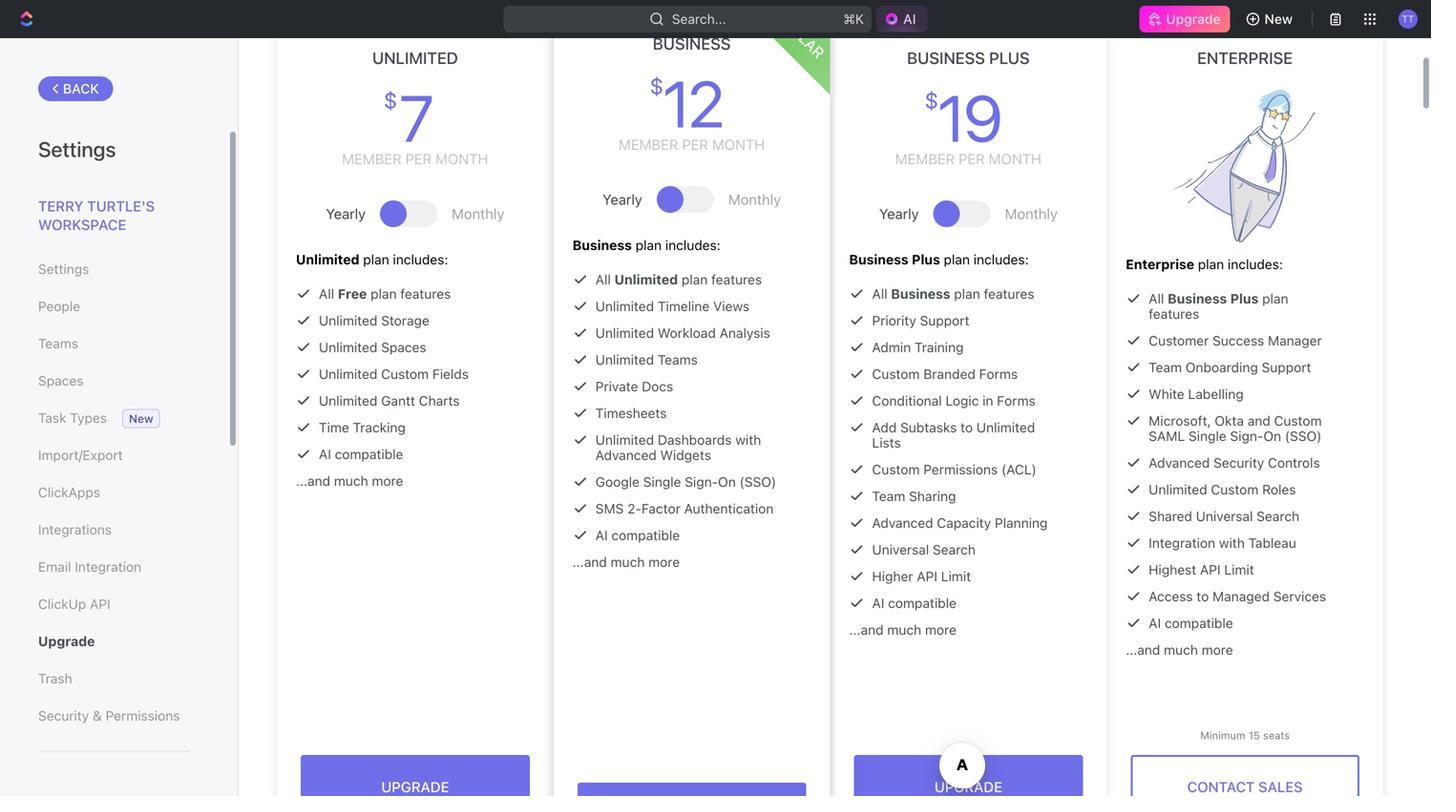 Task type: vqa. For each thing, say whether or not it's contained in the screenshot.
topmost settings
yes



Task type: locate. For each thing, give the bounding box(es) containing it.
includes: up all business plus plan features
[[1228, 256, 1283, 272]]

member inside $ 7 member per month
[[342, 150, 402, 167]]

enterprise up all business plus plan features
[[1126, 256, 1195, 272]]

19
[[937, 79, 1000, 156]]

&
[[93, 708, 102, 724]]

compatible down access
[[1165, 615, 1233, 631]]

advanced up google
[[596, 447, 657, 463]]

0 horizontal spatial on
[[718, 474, 736, 490]]

0 horizontal spatial sign-
[[685, 474, 718, 490]]

yearly for 19
[[879, 205, 919, 222]]

$ inside '$ 12 member per month'
[[650, 73, 660, 99]]

yearly up business plan includes: at top
[[603, 191, 642, 208]]

support up training
[[920, 313, 970, 328]]

2 horizontal spatial monthly
[[1005, 205, 1058, 222]]

2 vertical spatial plus
[[1231, 291, 1259, 307]]

0 horizontal spatial per
[[405, 150, 432, 167]]

search down advanced capacity planning
[[933, 542, 976, 558]]

success
[[1213, 333, 1264, 349]]

0 vertical spatial new
[[1265, 11, 1293, 27]]

1 horizontal spatial support
[[1262, 359, 1312, 375]]

$ left '12'
[[650, 73, 660, 99]]

ai compatible down higher api limit
[[872, 595, 957, 611]]

$ left 7
[[384, 87, 394, 114]]

1 horizontal spatial plus
[[989, 48, 1030, 67]]

back link
[[38, 76, 113, 101]]

enterprise plan includes:
[[1126, 256, 1283, 272]]

0 horizontal spatial yearly
[[326, 205, 366, 222]]

unlimited gantt charts
[[319, 393, 460, 409]]

settings link
[[38, 253, 190, 285]]

1 horizontal spatial limit
[[1224, 562, 1254, 578]]

includes: up all unlimited plan features
[[665, 237, 721, 253]]

month inside $ 19 member per month
[[989, 150, 1042, 167]]

widgets
[[660, 447, 711, 463]]

unlimited for unlimited storage
[[319, 313, 378, 328]]

yearly up business plus plan includes:
[[879, 205, 919, 222]]

includes: up all business plan features
[[974, 252, 1029, 267]]

advanced inside 'unlimited dashboards with advanced widgets'
[[596, 447, 657, 463]]

search down roles
[[1257, 508, 1300, 524]]

advanced security controls
[[1149, 455, 1320, 471]]

0 horizontal spatial (sso)
[[740, 474, 776, 490]]

white
[[1149, 386, 1185, 402]]

0 vertical spatial universal
[[1196, 508, 1253, 524]]

month inside $ 7 member per month
[[436, 150, 488, 167]]

1 horizontal spatial on
[[1264, 428, 1281, 444]]

advanced for advanced security controls
[[1149, 455, 1210, 471]]

1 vertical spatial settings
[[38, 261, 89, 277]]

custom
[[381, 366, 429, 382], [872, 366, 920, 382], [1274, 413, 1322, 429], [872, 462, 920, 477], [1211, 482, 1259, 497]]

roles
[[1262, 482, 1296, 497]]

0 horizontal spatial new
[[129, 412, 153, 425]]

0 horizontal spatial single
[[643, 474, 681, 490]]

yearly
[[603, 191, 642, 208], [326, 205, 366, 222], [879, 205, 919, 222]]

all free plan features
[[319, 286, 451, 302]]

ai down access
[[1149, 615, 1161, 631]]

settings up "people"
[[38, 261, 89, 277]]

unlimited dashboards with advanced widgets
[[596, 432, 761, 463]]

enterprise for enterprise
[[1197, 48, 1293, 67]]

0 horizontal spatial spaces
[[38, 373, 84, 389]]

0 horizontal spatial $
[[384, 87, 394, 114]]

spaces inside spaces link
[[38, 373, 84, 389]]

search
[[1257, 508, 1300, 524], [933, 542, 976, 558]]

$ inside $ 19 member per month
[[925, 87, 935, 114]]

plan up manager
[[1262, 291, 1289, 307]]

microsoft,
[[1149, 413, 1211, 429]]

types
[[70, 410, 107, 426]]

ai
[[903, 11, 916, 27], [319, 446, 331, 462], [596, 528, 608, 543], [872, 595, 885, 611], [1149, 615, 1161, 631]]

2 horizontal spatial advanced
[[1149, 455, 1210, 471]]

1 vertical spatial search
[[933, 542, 976, 558]]

logic
[[946, 393, 979, 409]]

1 horizontal spatial (sso)
[[1285, 428, 1322, 444]]

api inside settings element
[[90, 596, 110, 612]]

spaces
[[381, 339, 426, 355], [38, 373, 84, 389]]

ai right ⌘k
[[903, 11, 916, 27]]

on up controls on the bottom right of the page
[[1264, 428, 1281, 444]]

1 vertical spatial integration
[[75, 559, 141, 575]]

much
[[334, 473, 368, 489], [611, 554, 645, 570], [887, 622, 922, 638], [1164, 642, 1198, 658]]

security left &
[[38, 708, 89, 724]]

permissions right &
[[106, 708, 180, 724]]

sign- up advanced security controls
[[1230, 428, 1264, 444]]

settings up 'terry'
[[38, 137, 116, 161]]

(sso) up authentication
[[740, 474, 776, 490]]

unlimited for unlimited
[[372, 48, 458, 67]]

member for 12
[[619, 136, 678, 153]]

1 vertical spatial universal
[[872, 542, 929, 558]]

1 horizontal spatial single
[[1189, 428, 1227, 444]]

ai compatible
[[319, 446, 403, 462], [596, 528, 680, 543], [872, 595, 957, 611], [1149, 615, 1233, 631]]

plus up 19 on the right of page
[[989, 48, 1030, 67]]

...and down sms
[[573, 554, 607, 570]]

0 horizontal spatial member
[[342, 150, 402, 167]]

0 vertical spatial plus
[[989, 48, 1030, 67]]

plan up all business plus plan features
[[1198, 256, 1224, 272]]

0 horizontal spatial support
[[920, 313, 970, 328]]

0 horizontal spatial upgrade link
[[38, 625, 190, 658]]

upgrade link up trash link
[[38, 625, 190, 658]]

new inside button
[[1265, 11, 1293, 27]]

member for 7
[[342, 150, 402, 167]]

yearly up 'unlimited plan includes:'
[[326, 205, 366, 222]]

business down ai 'button'
[[907, 48, 985, 67]]

google
[[596, 474, 640, 490]]

unlimited inside 'unlimited dashboards with advanced widgets'
[[596, 432, 654, 448]]

much down access
[[1164, 642, 1198, 658]]

team
[[1149, 359, 1182, 375], [872, 488, 905, 504]]

api for highest
[[1200, 562, 1221, 578]]

1 horizontal spatial monthly
[[728, 191, 781, 208]]

unlimited for unlimited custom roles
[[1149, 482, 1207, 497]]

compatible down time tracking
[[335, 446, 403, 462]]

integration inside 'email integration' 'link'
[[75, 559, 141, 575]]

plan up all business plan features
[[944, 252, 970, 267]]

business plus plan includes:
[[849, 252, 1029, 267]]

0 vertical spatial settings
[[38, 137, 116, 161]]

2 horizontal spatial plus
[[1231, 291, 1259, 307]]

month inside '$ 12 member per month'
[[712, 136, 765, 153]]

...and much more down access
[[1126, 642, 1233, 658]]

0 horizontal spatial limit
[[941, 569, 971, 584]]

custom down admin
[[872, 366, 920, 382]]

0 horizontal spatial plus
[[912, 252, 940, 267]]

limit for higher api limit
[[941, 569, 971, 584]]

highest
[[1149, 562, 1197, 578]]

with inside 'unlimited dashboards with advanced widgets'
[[735, 432, 761, 448]]

limit up "access to managed services"
[[1224, 562, 1254, 578]]

integration down integrations link
[[75, 559, 141, 575]]

1 horizontal spatial integration
[[1149, 535, 1216, 551]]

1 horizontal spatial team
[[1149, 359, 1182, 375]]

0 vertical spatial to
[[961, 420, 973, 435]]

spaces down storage on the left top of the page
[[381, 339, 426, 355]]

0 vertical spatial support
[[920, 313, 970, 328]]

1 horizontal spatial search
[[1257, 508, 1300, 524]]

timeline
[[658, 298, 710, 314]]

team left sharing
[[872, 488, 905, 504]]

0 horizontal spatial month
[[436, 150, 488, 167]]

0 vertical spatial enterprise
[[1197, 48, 1293, 67]]

custom right 'and'
[[1274, 413, 1322, 429]]

add subtasks to unlimited lists
[[872, 420, 1035, 451]]

google single sign-on (sso)
[[596, 474, 776, 490]]

1 vertical spatial team
[[872, 488, 905, 504]]

teams down unlimited workload analysis
[[658, 352, 698, 368]]

teams
[[38, 336, 78, 351], [658, 352, 698, 368]]

per inside $ 7 member per month
[[405, 150, 432, 167]]

security up unlimited custom roles in the bottom right of the page
[[1214, 455, 1264, 471]]

0 vertical spatial (sso)
[[1285, 428, 1322, 444]]

limit down universal search
[[941, 569, 971, 584]]

advanced down team sharing
[[872, 515, 933, 531]]

clickapps
[[38, 485, 100, 500]]

0 vertical spatial with
[[735, 432, 761, 448]]

...and
[[296, 473, 330, 489], [573, 554, 607, 570], [849, 622, 884, 638], [1126, 642, 1160, 658]]

1 horizontal spatial month
[[712, 136, 765, 153]]

2 horizontal spatial member
[[895, 150, 955, 167]]

...and much more down time tracking
[[296, 473, 403, 489]]

with down shared universal search on the bottom of the page
[[1219, 535, 1245, 551]]

(sso) up controls on the bottom right of the page
[[1285, 428, 1322, 444]]

plus up all business plan features
[[912, 252, 940, 267]]

1 horizontal spatial to
[[1197, 589, 1209, 604]]

1 horizontal spatial teams
[[658, 352, 698, 368]]

integrations
[[38, 522, 112, 538]]

forms right in
[[997, 393, 1036, 409]]

member for 19
[[895, 150, 955, 167]]

0 horizontal spatial security
[[38, 708, 89, 724]]

all for all business plan features
[[872, 286, 888, 302]]

to down highest api limit
[[1197, 589, 1209, 604]]

$ for 19
[[925, 87, 935, 114]]

2 horizontal spatial yearly
[[879, 205, 919, 222]]

monthly
[[728, 191, 781, 208], [452, 205, 505, 222], [1005, 205, 1058, 222]]

0 horizontal spatial api
[[90, 596, 110, 612]]

to inside add subtasks to unlimited lists
[[961, 420, 973, 435]]

0 vertical spatial sign-
[[1230, 428, 1264, 444]]

compatible down the 2-
[[611, 528, 680, 543]]

1 vertical spatial permissions
[[106, 708, 180, 724]]

1 vertical spatial security
[[38, 708, 89, 724]]

api down universal search
[[917, 569, 938, 584]]

trash link
[[38, 663, 190, 695]]

2 horizontal spatial per
[[959, 150, 985, 167]]

universal
[[1196, 508, 1253, 524], [872, 542, 929, 558]]

workspace
[[38, 216, 126, 233]]

1 horizontal spatial new
[[1265, 11, 1293, 27]]

more down the factor
[[649, 554, 680, 570]]

0 vertical spatial permissions
[[924, 462, 998, 477]]

shared
[[1149, 508, 1193, 524]]

2 horizontal spatial $
[[925, 87, 935, 114]]

0 horizontal spatial advanced
[[596, 447, 657, 463]]

per
[[682, 136, 708, 153], [405, 150, 432, 167], [959, 150, 985, 167]]

api right clickup
[[90, 596, 110, 612]]

customer
[[1149, 333, 1209, 349]]

0 vertical spatial on
[[1264, 428, 1281, 444]]

includes: up all free plan features
[[393, 252, 448, 267]]

1 horizontal spatial member
[[619, 136, 678, 153]]

monthly for 7
[[452, 205, 505, 222]]

upgrade inside settings element
[[38, 634, 95, 649]]

ai compatible down the 2-
[[596, 528, 680, 543]]

0 horizontal spatial permissions
[[106, 708, 180, 724]]

1 vertical spatial to
[[1197, 589, 1209, 604]]

features up storage on the left top of the page
[[400, 286, 451, 302]]

settings
[[38, 137, 116, 161], [38, 261, 89, 277]]

0 vertical spatial upgrade link
[[1139, 6, 1230, 32]]

custom up the gantt
[[381, 366, 429, 382]]

1 horizontal spatial api
[[917, 569, 938, 584]]

all unlimited plan features
[[596, 272, 762, 287]]

1 horizontal spatial per
[[682, 136, 708, 153]]

1 horizontal spatial $
[[650, 73, 660, 99]]

0 horizontal spatial team
[[872, 488, 905, 504]]

universal up integration with tableau on the right bottom
[[1196, 508, 1253, 524]]

to
[[961, 420, 973, 435], [1197, 589, 1209, 604]]

security & permissions
[[38, 708, 180, 724]]

clickup api link
[[38, 588, 190, 621]]

advanced for advanced capacity planning
[[872, 515, 933, 531]]

unlimited for unlimited dashboards with advanced widgets
[[596, 432, 654, 448]]

0 horizontal spatial with
[[735, 432, 761, 448]]

private docs
[[596, 379, 673, 394]]

all left free
[[319, 286, 334, 302]]

member inside $ 19 member per month
[[895, 150, 955, 167]]

month for 7
[[436, 150, 488, 167]]

plan down business plus plan includes:
[[954, 286, 980, 302]]

member
[[619, 136, 678, 153], [342, 150, 402, 167], [895, 150, 955, 167]]

2 horizontal spatial month
[[989, 150, 1042, 167]]

all down business plan includes: at top
[[596, 272, 611, 287]]

microsoft, okta and custom saml single sign-on (sso)
[[1149, 413, 1322, 444]]

all for all free plan features
[[319, 286, 334, 302]]

1 vertical spatial forms
[[997, 393, 1036, 409]]

features down business plus plan includes:
[[984, 286, 1035, 302]]

0 horizontal spatial to
[[961, 420, 973, 435]]

1 vertical spatial enterprise
[[1126, 256, 1195, 272]]

per inside $ 19 member per month
[[959, 150, 985, 167]]

0 vertical spatial security
[[1214, 455, 1264, 471]]

single up advanced security controls
[[1189, 428, 1227, 444]]

sign-
[[1230, 428, 1264, 444], [685, 474, 718, 490]]

1 vertical spatial sign-
[[685, 474, 718, 490]]

all inside all business plus plan features
[[1149, 291, 1164, 307]]

0 horizontal spatial enterprise
[[1126, 256, 1195, 272]]

ai down time
[[319, 446, 331, 462]]

$ inside $ 7 member per month
[[384, 87, 394, 114]]

0 vertical spatial spaces
[[381, 339, 426, 355]]

yearly for 7
[[326, 205, 366, 222]]

spaces link
[[38, 365, 190, 397]]

all business plus plan features
[[1149, 291, 1289, 322]]

1 horizontal spatial enterprise
[[1197, 48, 1293, 67]]

1 vertical spatial plus
[[912, 252, 940, 267]]

minimum
[[1200, 729, 1246, 742]]

15
[[1249, 729, 1260, 742]]

universal up higher
[[872, 542, 929, 558]]

unlimited for unlimited workload analysis
[[596, 325, 654, 341]]

2 horizontal spatial api
[[1200, 562, 1221, 578]]

advanced down saml
[[1149, 455, 1210, 471]]

single up the factor
[[643, 474, 681, 490]]

1 horizontal spatial spaces
[[381, 339, 426, 355]]

custom down advanced security controls
[[1211, 482, 1259, 497]]

spaces up task
[[38, 373, 84, 389]]

features up customer
[[1149, 306, 1200, 322]]

enterprise
[[1197, 48, 1293, 67], [1126, 256, 1195, 272]]

priority
[[872, 313, 916, 328]]

forms up in
[[979, 366, 1018, 382]]

upgrade link
[[1139, 6, 1230, 32], [38, 625, 190, 658]]

features for all unlimited plan features
[[711, 272, 762, 287]]

teams link
[[38, 328, 190, 360]]

1 vertical spatial spaces
[[38, 373, 84, 389]]

features
[[711, 272, 762, 287], [400, 286, 451, 302], [984, 286, 1035, 302], [1149, 306, 1200, 322]]

permissions
[[924, 462, 998, 477], [106, 708, 180, 724]]

team up white
[[1149, 359, 1182, 375]]

docs
[[642, 379, 673, 394]]

with
[[735, 432, 761, 448], [1219, 535, 1245, 551]]

managed
[[1213, 589, 1270, 604]]

much down time tracking
[[334, 473, 368, 489]]

includes: for business plan includes:
[[665, 237, 721, 253]]

0 horizontal spatial teams
[[38, 336, 78, 351]]

0 vertical spatial team
[[1149, 359, 1182, 375]]

per inside '$ 12 member per month'
[[682, 136, 708, 153]]

0 vertical spatial single
[[1189, 428, 1227, 444]]

more
[[372, 473, 403, 489], [649, 554, 680, 570], [925, 622, 957, 638], [1202, 642, 1233, 658]]

on up authentication
[[718, 474, 736, 490]]

team for team sharing
[[872, 488, 905, 504]]

support down manager
[[1262, 359, 1312, 375]]

month for 12
[[712, 136, 765, 153]]

0 vertical spatial integration
[[1149, 535, 1216, 551]]

0 horizontal spatial integration
[[75, 559, 141, 575]]

features for all free plan features
[[400, 286, 451, 302]]

all for all unlimited plan features
[[596, 272, 611, 287]]

all up customer
[[1149, 291, 1164, 307]]

free
[[338, 286, 367, 302]]

1 horizontal spatial sign-
[[1230, 428, 1264, 444]]

sign- down widgets at the left bottom of page
[[685, 474, 718, 490]]

unlimited spaces
[[319, 339, 426, 355]]

business up "priority"
[[849, 252, 909, 267]]

enterprise down new button
[[1197, 48, 1293, 67]]

unlimited
[[372, 48, 458, 67], [296, 252, 360, 267], [615, 272, 678, 287], [596, 298, 654, 314], [319, 313, 378, 328], [596, 325, 654, 341], [319, 339, 378, 355], [596, 352, 654, 368], [319, 366, 378, 382], [319, 393, 378, 409], [977, 420, 1035, 435], [596, 432, 654, 448], [1149, 482, 1207, 497]]

all up "priority"
[[872, 286, 888, 302]]

business for business plus
[[907, 48, 985, 67]]

1 horizontal spatial with
[[1219, 535, 1245, 551]]

views
[[713, 298, 750, 314]]

(sso) inside the microsoft, okta and custom saml single sign-on (sso)
[[1285, 428, 1322, 444]]

ai inside 'button'
[[903, 11, 916, 27]]

features up views at the top of the page
[[711, 272, 762, 287]]

integration up highest
[[1149, 535, 1216, 551]]

member inside '$ 12 member per month'
[[619, 136, 678, 153]]

business down enterprise plan includes:
[[1168, 291, 1227, 307]]



Task type: describe. For each thing, give the bounding box(es) containing it.
1 vertical spatial with
[[1219, 535, 1245, 551]]

subtasks
[[900, 420, 957, 435]]

email integration
[[38, 559, 141, 575]]

api for higher
[[917, 569, 938, 584]]

unlimited for unlimited spaces
[[319, 339, 378, 355]]

and
[[1248, 413, 1271, 429]]

people link
[[38, 290, 190, 323]]

email
[[38, 559, 71, 575]]

integrations link
[[38, 514, 190, 546]]

plan up timeline
[[682, 272, 708, 287]]

1 vertical spatial upgrade link
[[38, 625, 190, 658]]

...and much more down the 2-
[[573, 554, 680, 570]]

integration with tableau
[[1149, 535, 1296, 551]]

single inside the microsoft, okta and custom saml single sign-on (sso)
[[1189, 428, 1227, 444]]

...and much more down higher
[[849, 622, 957, 638]]

sales
[[1259, 779, 1303, 795]]

includes: for enterprise plan includes:
[[1228, 256, 1283, 272]]

sign- inside the microsoft, okta and custom saml single sign-on (sso)
[[1230, 428, 1264, 444]]

compatible down higher api limit
[[888, 595, 957, 611]]

sharing
[[909, 488, 956, 504]]

charts
[[419, 393, 460, 409]]

plan inside all business plus plan features
[[1262, 291, 1289, 307]]

priority support
[[872, 313, 970, 328]]

1 settings from the top
[[38, 137, 116, 161]]

1 horizontal spatial upgrade link
[[1139, 6, 1230, 32]]

per for 19
[[959, 150, 985, 167]]

custom down lists
[[872, 462, 920, 477]]

trash
[[38, 671, 72, 687]]

new inside settings element
[[129, 412, 153, 425]]

customer success manager
[[1149, 333, 1322, 349]]

business for business
[[653, 34, 731, 53]]

clickup
[[38, 596, 86, 612]]

permissions inside settings element
[[106, 708, 180, 724]]

clickapps link
[[38, 476, 190, 509]]

more down "access to managed services"
[[1202, 642, 1233, 658]]

api for clickup
[[90, 596, 110, 612]]

⌘k
[[843, 11, 864, 27]]

unlimited for unlimited plan includes:
[[296, 252, 360, 267]]

security inside settings element
[[38, 708, 89, 724]]

import/export link
[[38, 439, 190, 472]]

plus for business plus
[[989, 48, 1030, 67]]

team onboarding support
[[1149, 359, 1312, 375]]

labelling
[[1188, 386, 1244, 402]]

business plus
[[907, 48, 1030, 67]]

admin
[[872, 339, 911, 355]]

ai down higher
[[872, 595, 885, 611]]

on inside the microsoft, okta and custom saml single sign-on (sso)
[[1264, 428, 1281, 444]]

tt
[[1402, 13, 1415, 24]]

unlimited timeline views
[[596, 298, 750, 314]]

plan up all free plan features
[[363, 252, 389, 267]]

includes: for unlimited plan includes:
[[393, 252, 448, 267]]

manager
[[1268, 333, 1322, 349]]

unlimited custom fields
[[319, 366, 469, 382]]

custom inside the microsoft, okta and custom saml single sign-on (sso)
[[1274, 413, 1322, 429]]

white labelling
[[1149, 386, 1244, 402]]

unlimited for unlimited teams
[[596, 352, 654, 368]]

import/export
[[38, 447, 123, 463]]

1 vertical spatial support
[[1262, 359, 1312, 375]]

plan up all unlimited plan features
[[636, 237, 662, 253]]

time tracking
[[319, 420, 406, 435]]

1 horizontal spatial yearly
[[603, 191, 642, 208]]

tracking
[[353, 420, 406, 435]]

unlimited for unlimited gantt charts
[[319, 393, 378, 409]]

add
[[872, 420, 897, 435]]

1 horizontal spatial permissions
[[924, 462, 998, 477]]

search...
[[672, 11, 726, 27]]

ai compatible down access
[[1149, 615, 1233, 631]]

universal search
[[872, 542, 976, 558]]

1 vertical spatial single
[[643, 474, 681, 490]]

security & permissions link
[[38, 700, 190, 732]]

custom branded forms
[[872, 366, 1018, 382]]

conditional
[[872, 393, 942, 409]]

terry turtle's workspace
[[38, 198, 155, 233]]

plus inside all business plus plan features
[[1231, 291, 1259, 307]]

timesheets
[[596, 405, 667, 421]]

per for 12
[[682, 136, 708, 153]]

more down tracking
[[372, 473, 403, 489]]

capacity
[[937, 515, 991, 531]]

email integration link
[[38, 551, 190, 583]]

7
[[399, 79, 431, 156]]

access
[[1149, 589, 1193, 604]]

team for team onboarding support
[[1149, 359, 1182, 375]]

analysis
[[720, 325, 770, 341]]

monthly for 19
[[1005, 205, 1058, 222]]

unlimited for unlimited timeline views
[[596, 298, 654, 314]]

business for business plan includes:
[[573, 237, 632, 253]]

okta
[[1215, 413, 1244, 429]]

contact sales
[[1187, 779, 1303, 795]]

plan up the unlimited storage
[[371, 286, 397, 302]]

12
[[662, 65, 721, 141]]

settings element
[[0, 38, 239, 796]]

unlimited custom roles
[[1149, 482, 1296, 497]]

per for 7
[[405, 150, 432, 167]]

...and down higher
[[849, 622, 884, 638]]

ai down sms
[[596, 528, 608, 543]]

1 horizontal spatial security
[[1214, 455, 1264, 471]]

planning
[[995, 515, 1048, 531]]

training
[[915, 339, 964, 355]]

lists
[[872, 435, 901, 451]]

people
[[38, 298, 80, 314]]

1 vertical spatial (sso)
[[740, 474, 776, 490]]

features for all business plan features
[[984, 286, 1035, 302]]

much down higher
[[887, 622, 922, 638]]

branded
[[924, 366, 976, 382]]

ai compatible down time tracking
[[319, 446, 403, 462]]

unlimited inside add subtasks to unlimited lists
[[977, 420, 1035, 435]]

terry
[[38, 198, 83, 214]]

2 settings from the top
[[38, 261, 89, 277]]

0 vertical spatial forms
[[979, 366, 1018, 382]]

unlimited for unlimited custom fields
[[319, 366, 378, 382]]

controls
[[1268, 455, 1320, 471]]

$ for 7
[[384, 87, 394, 114]]

(acl)
[[1002, 462, 1037, 477]]

more down higher api limit
[[925, 622, 957, 638]]

all for all business plus plan features
[[1149, 291, 1164, 307]]

sms
[[596, 501, 624, 517]]

business inside all business plus plan features
[[1168, 291, 1227, 307]]

much down the 2-
[[611, 554, 645, 570]]

tableau
[[1249, 535, 1296, 551]]

advanced capacity planning
[[872, 515, 1048, 531]]

time
[[319, 420, 349, 435]]

limit for highest api limit
[[1224, 562, 1254, 578]]

$ for 12
[[650, 73, 660, 99]]

business plan includes:
[[573, 237, 721, 253]]

$ 19 member per month
[[895, 79, 1042, 167]]

business for business plus plan includes:
[[849, 252, 909, 267]]

shared universal search
[[1149, 508, 1300, 524]]

enterprise for enterprise plan includes:
[[1126, 256, 1195, 272]]

month for 19
[[989, 150, 1042, 167]]

highest api limit
[[1149, 562, 1254, 578]]

business up priority support
[[891, 286, 951, 302]]

dashboards
[[658, 432, 732, 448]]

$ 12 member per month
[[619, 65, 765, 153]]

unlimited storage
[[319, 313, 430, 328]]

0 horizontal spatial search
[[933, 542, 976, 558]]

plus for business plus plan includes:
[[912, 252, 940, 267]]

...and down access
[[1126, 642, 1160, 658]]

access to managed services
[[1149, 589, 1326, 604]]

teams inside "link"
[[38, 336, 78, 351]]

gantt
[[381, 393, 415, 409]]

all business plan features
[[872, 286, 1035, 302]]

enterprise image
[[1175, 90, 1316, 243]]

sms 2-factor authentication
[[596, 501, 774, 517]]

in
[[983, 393, 993, 409]]

contact
[[1187, 779, 1255, 795]]

tt button
[[1393, 4, 1424, 34]]

0 vertical spatial search
[[1257, 508, 1300, 524]]

back
[[63, 81, 99, 96]]

features inside all business plus plan features
[[1149, 306, 1200, 322]]

ai button
[[877, 6, 928, 32]]

seats
[[1263, 729, 1290, 742]]

1 vertical spatial on
[[718, 474, 736, 490]]

...and down time
[[296, 473, 330, 489]]

team sharing
[[872, 488, 956, 504]]

task
[[38, 410, 66, 426]]

storage
[[381, 313, 430, 328]]



